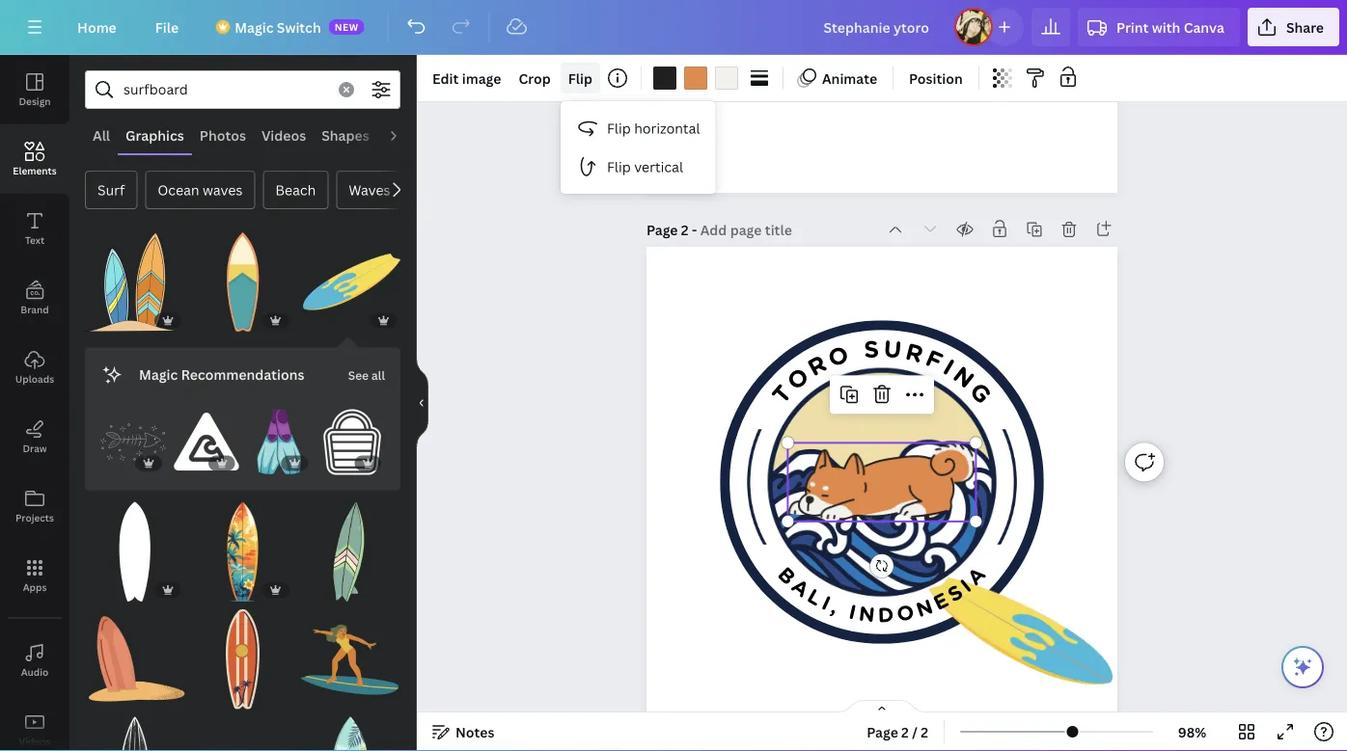 Task type: locate. For each thing, give the bounding box(es) containing it.
page left -
[[647, 221, 678, 239]]

2 horizontal spatial o
[[895, 601, 916, 628]]

0 vertical spatial s
[[863, 335, 880, 365]]

a right "e" on the right bottom of the page
[[962, 563, 991, 592]]

audio button right shapes
[[377, 117, 431, 153]]

0 vertical spatial magic
[[235, 18, 274, 36]]

page for page 2 -
[[647, 221, 678, 239]]

#f2f1ed image
[[715, 67, 738, 90]]

magic
[[235, 18, 274, 36], [139, 366, 178, 384]]

flip up flip vertical button
[[607, 119, 631, 138]]

0 vertical spatial audio
[[385, 126, 424, 144]]

s right d
[[943, 580, 968, 608]]

n
[[948, 361, 980, 395], [913, 595, 936, 624], [858, 602, 877, 629]]

1 vertical spatial audio
[[21, 666, 49, 679]]

waves
[[203, 181, 243, 199]]

flippers icon, cartoon style image
[[247, 410, 312, 475]]

1 horizontal spatial page
[[867, 723, 898, 742]]

i left g
[[939, 354, 960, 382]]

1 horizontal spatial a
[[962, 563, 991, 592]]

shapes button
[[314, 117, 377, 153]]

i inside "s u r f i"
[[939, 354, 960, 382]]

0 horizontal spatial audio button
[[0, 626, 69, 696]]

s left u
[[863, 335, 880, 365]]

share
[[1286, 18, 1324, 36]]

beach
[[275, 181, 316, 199]]

shapes
[[322, 126, 369, 144]]

graphics button
[[118, 117, 192, 153]]

a
[[962, 563, 991, 592], [787, 574, 815, 604]]

2 right /
[[921, 723, 929, 742]]

2 left -
[[681, 221, 689, 239]]

canva
[[1184, 18, 1225, 36]]

ocean
[[158, 181, 199, 199]]

edit
[[432, 69, 459, 87]]

magic left the recommendations
[[139, 366, 178, 384]]

#231f20 image
[[653, 67, 677, 90]]

magic recommendations
[[139, 366, 304, 384]]

s u r f i
[[863, 335, 960, 382]]

elements button
[[0, 125, 69, 194]]

#ea8642 image
[[684, 67, 707, 90], [684, 67, 707, 90]]

e
[[930, 588, 953, 617]]

/
[[912, 723, 918, 742]]

0 horizontal spatial magic
[[139, 366, 178, 384]]

Design title text field
[[808, 8, 947, 46]]

l i ,
[[803, 585, 842, 620]]

0 horizontal spatial videos
[[19, 735, 51, 748]]

flip
[[568, 69, 593, 87], [607, 119, 631, 138], [607, 158, 631, 176]]

b
[[773, 563, 801, 591]]

i inside i n d o n e s
[[847, 600, 859, 626]]

r inside "s u r f i"
[[903, 338, 927, 370]]

print with canva
[[1117, 18, 1225, 36]]

0 horizontal spatial r
[[803, 350, 832, 383]]

audio button
[[377, 117, 431, 153], [0, 626, 69, 696]]

1 vertical spatial page
[[867, 723, 898, 742]]

Page title text field
[[700, 221, 794, 240]]

group
[[85, 221, 185, 333], [193, 233, 293, 333], [300, 233, 401, 333], [173, 398, 239, 475], [247, 398, 312, 475], [320, 398, 385, 475], [100, 410, 166, 475], [85, 491, 185, 602], [193, 491, 293, 602], [300, 491, 401, 602], [85, 610, 185, 710], [193, 610, 293, 710], [300, 610, 401, 710], [85, 706, 185, 752], [300, 718, 401, 752]]

magic left switch at the top left
[[235, 18, 274, 36]]

1 vertical spatial videos
[[19, 735, 51, 748]]

r inside r o
[[803, 350, 832, 383]]

1 horizontal spatial 2
[[902, 723, 909, 742]]

r
[[903, 338, 927, 370], [803, 350, 832, 383]]

videos button
[[254, 117, 314, 153], [0, 696, 69, 752]]

animate button
[[791, 63, 885, 94]]

flip horizontal
[[607, 119, 700, 138]]

1 vertical spatial magic
[[139, 366, 178, 384]]

r right u
[[903, 338, 927, 370]]

flip right crop
[[568, 69, 593, 87]]

2 for -
[[681, 221, 689, 239]]

graphics
[[126, 126, 184, 144]]

r right "t"
[[803, 350, 832, 383]]

recommendations
[[181, 366, 304, 384]]

page inside button
[[867, 723, 898, 742]]

share button
[[1248, 8, 1340, 46]]

apps
[[23, 581, 47, 594]]

edit image
[[432, 69, 501, 87]]

audio
[[385, 126, 424, 144], [21, 666, 49, 679]]

surfboard sand beach vacation travel icon image
[[85, 610, 185, 710]]

0 horizontal spatial page
[[647, 221, 678, 239]]

1 vertical spatial s
[[943, 580, 968, 608]]

0 vertical spatial flip
[[568, 69, 593, 87]]

0 horizontal spatial s
[[863, 335, 880, 365]]

1 horizontal spatial magic
[[235, 18, 274, 36]]

1 horizontal spatial r
[[903, 338, 927, 370]]

image
[[462, 69, 501, 87]]

page
[[647, 221, 678, 239], [867, 723, 898, 742]]

1 horizontal spatial videos
[[262, 126, 306, 144]]

1 horizontal spatial o
[[825, 340, 853, 374]]

0 vertical spatial videos button
[[254, 117, 314, 153]]

uploads
[[15, 373, 54, 386]]

design
[[19, 95, 51, 108]]

#231f20 image
[[653, 67, 677, 90]]

o
[[825, 340, 853, 374], [782, 362, 815, 397], [895, 601, 916, 628]]

1 horizontal spatial s
[[943, 580, 968, 608]]

draw
[[23, 442, 47, 455]]

main menu bar
[[0, 0, 1347, 55]]

g
[[964, 378, 998, 410]]

ocean waves
[[158, 181, 243, 199]]

notes button
[[425, 717, 502, 748]]

0 vertical spatial audio button
[[377, 117, 431, 153]]

draw button
[[0, 402, 69, 472]]

design button
[[0, 55, 69, 125]]

photos
[[200, 126, 246, 144]]

flip button
[[560, 63, 600, 94]]

2 vertical spatial flip
[[607, 158, 631, 176]]

crop button
[[511, 63, 558, 94]]

uploads button
[[0, 333, 69, 402]]

home link
[[62, 8, 132, 46]]

i right ,
[[847, 600, 859, 626]]

edit image button
[[425, 63, 509, 94]]

page down show pages image
[[867, 723, 898, 742]]

1 vertical spatial audio button
[[0, 626, 69, 696]]

show pages image
[[836, 700, 928, 715]]

flip for flip vertical
[[607, 158, 631, 176]]

2 horizontal spatial 2
[[921, 723, 929, 742]]

1 horizontal spatial audio
[[385, 126, 424, 144]]

magic inside main menu bar
[[235, 18, 274, 36]]

0 horizontal spatial audio
[[21, 666, 49, 679]]

n right d
[[913, 595, 936, 624]]

a left ,
[[787, 574, 815, 604]]

i
[[939, 354, 960, 382], [956, 575, 977, 599], [818, 592, 835, 617], [847, 600, 859, 626]]

2
[[681, 221, 689, 239], [902, 723, 909, 742], [921, 723, 929, 742]]

f
[[922, 345, 947, 377]]

surf button
[[85, 171, 137, 209]]

print with canva button
[[1078, 8, 1240, 46]]

list
[[561, 101, 716, 194]]

surfboard flat illustration image
[[193, 502, 293, 602]]

1 vertical spatial flip
[[607, 119, 631, 138]]

2 left /
[[902, 723, 909, 742]]

t
[[767, 380, 798, 410]]

n right f
[[948, 361, 980, 395]]

flip inside popup button
[[568, 69, 593, 87]]

0 horizontal spatial 2
[[681, 221, 689, 239]]

all
[[93, 126, 110, 144]]

audio down apps
[[21, 666, 49, 679]]

magic for magic recommendations
[[139, 366, 178, 384]]

brand
[[21, 303, 49, 316]]

audio right the shapes button
[[385, 126, 424, 144]]

projects
[[15, 512, 54, 525]]

elements
[[13, 164, 57, 177]]

audio button down apps
[[0, 626, 69, 696]]

switch
[[277, 18, 321, 36]]

illustration of a surfboard image
[[300, 718, 401, 752]]

0 horizontal spatial videos button
[[0, 696, 69, 752]]

i left d
[[818, 592, 835, 617]]

flip left vertical at the top of the page
[[607, 158, 631, 176]]

n left d
[[858, 602, 877, 629]]

1 vertical spatial videos button
[[0, 696, 69, 752]]

0 vertical spatial page
[[647, 221, 678, 239]]

waves
[[349, 181, 390, 199]]

o inside i n d o n e s
[[895, 601, 916, 628]]

s
[[863, 335, 880, 365], [943, 580, 968, 608]]

surfing board isometric 3d icon image
[[300, 233, 401, 333]]



Task type: vqa. For each thing, say whether or not it's contained in the screenshot.
the top and
no



Task type: describe. For each thing, give the bounding box(es) containing it.
side panel tab list
[[0, 55, 69, 752]]

waves button
[[336, 171, 403, 209]]

horizontal
[[634, 119, 700, 138]]

2 horizontal spatial n
[[948, 361, 980, 395]]

page for page 2 / 2
[[867, 723, 898, 742]]

all
[[371, 368, 385, 384]]

see
[[348, 368, 369, 384]]

d
[[878, 604, 895, 629]]

s inside i n d o n e s
[[943, 580, 968, 608]]

canva assistant image
[[1291, 656, 1315, 679]]

o inside r o
[[825, 340, 853, 374]]

s inside "s u r f i"
[[863, 335, 880, 365]]

1 horizontal spatial audio button
[[377, 117, 431, 153]]

new
[[335, 20, 359, 33]]

flip vertical
[[607, 158, 683, 176]]

ocean waves button
[[145, 171, 255, 209]]

surfboard image
[[193, 233, 293, 333]]

list containing flip horizontal
[[561, 101, 716, 194]]

color group
[[649, 63, 742, 94]]

1 horizontal spatial videos button
[[254, 117, 314, 153]]

flip horizontal button
[[561, 109, 716, 148]]

page 2 / 2
[[867, 723, 929, 742]]

r o
[[803, 340, 853, 383]]

i n d o n e s
[[847, 580, 968, 629]]

,
[[828, 595, 842, 620]]

vertical
[[634, 158, 683, 176]]

page 2 / 2 button
[[859, 717, 936, 748]]

magic switch
[[235, 18, 321, 36]]

file
[[155, 18, 179, 36]]

beach button
[[263, 171, 328, 209]]

flip vertical button
[[561, 148, 716, 186]]

text
[[25, 234, 45, 247]]

position
[[909, 69, 963, 87]]

crop
[[519, 69, 551, 87]]

surf
[[97, 181, 125, 199]]

videos inside side panel tab list
[[19, 735, 51, 748]]

audio inside side panel tab list
[[21, 666, 49, 679]]

all button
[[85, 117, 118, 153]]

print
[[1117, 18, 1149, 36]]

0 horizontal spatial o
[[782, 362, 815, 397]]

#f2f1ed image
[[715, 67, 738, 90]]

magic for magic switch
[[235, 18, 274, 36]]

retro style surfboarding image
[[300, 610, 401, 710]]

u
[[883, 335, 903, 365]]

projects button
[[0, 472, 69, 541]]

0 horizontal spatial n
[[858, 602, 877, 629]]

hide image
[[416, 357, 429, 450]]

-
[[692, 221, 697, 239]]

0 vertical spatial videos
[[262, 126, 306, 144]]

page 2 -
[[647, 221, 700, 239]]

flip for flip
[[568, 69, 593, 87]]

see all button
[[346, 356, 387, 394]]

text button
[[0, 194, 69, 263]]

l
[[803, 585, 827, 612]]

animate
[[822, 69, 877, 87]]

file button
[[140, 8, 194, 46]]

travel element surfboard image
[[300, 502, 401, 602]]

Search elements search field
[[124, 71, 327, 108]]

98% button
[[1161, 717, 1224, 748]]

home
[[77, 18, 117, 36]]

with
[[1152, 18, 1181, 36]]

see all
[[348, 368, 385, 384]]

brand button
[[0, 263, 69, 333]]

i inside l i ,
[[818, 592, 835, 617]]

98%
[[1178, 723, 1207, 742]]

i right "e" on the right bottom of the page
[[956, 575, 977, 599]]

position button
[[901, 63, 971, 94]]

surfboard illustration image
[[85, 233, 185, 333]]

2 for /
[[902, 723, 909, 742]]

0 horizontal spatial a
[[787, 574, 815, 604]]

notes
[[456, 723, 495, 742]]

flip for flip horizontal
[[607, 119, 631, 138]]

photos button
[[192, 117, 254, 153]]

apps button
[[0, 541, 69, 611]]

circle icon image
[[747, 348, 1017, 618]]

1 horizontal spatial n
[[913, 595, 936, 624]]

summer holiday surfboard image
[[193, 610, 293, 710]]



